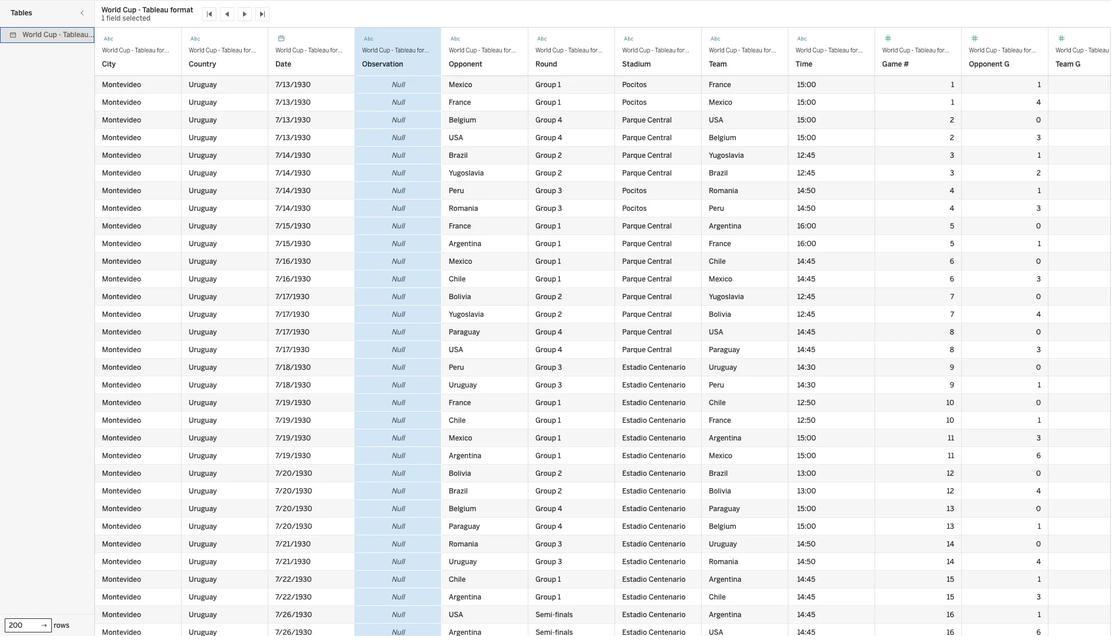 Task type: describe. For each thing, give the bounding box(es) containing it.
3 montevideo from the top
[[102, 116, 141, 124]]

15:00 for second row
[[796, 98, 816, 107]]

6 group 3 from the top
[[536, 559, 562, 567]]

centenario for 21th row
[[649, 435, 686, 443]]

2 opponent from the left
[[969, 60, 1003, 68]]

format for observation
[[417, 47, 435, 54]]

world cup - tableau format row group
[[0, 27, 113, 43]]

2 group 3 from the top
[[536, 205, 562, 213]]

world inside world cup - tableau format table element
[[22, 31, 42, 39]]

7 null from the top
[[391, 187, 405, 195]]

estadio for second row from the bottom of the view data table grid
[[622, 612, 647, 620]]

3 row from the top
[[95, 111, 1111, 129]]

7/20/1930 for bolivia
[[275, 470, 312, 478]]

central for 29th row from the bottom of the view data table grid
[[647, 134, 672, 142]]

7/13/1930 for mexico
[[275, 81, 311, 89]]

world cup - tableau format for opponent g
[[969, 47, 1042, 54]]

27 row from the top
[[95, 536, 1111, 554]]

estadio for 14th row from the bottom
[[622, 399, 647, 408]]

2 parque central from the top
[[622, 134, 672, 142]]

group for 25th row
[[536, 505, 556, 514]]

finals
[[555, 612, 573, 620]]

cup inside row group
[[43, 31, 57, 39]]

1 g from the left
[[1004, 60, 1010, 68]]

6 null from the top
[[391, 169, 405, 178]]

9 for 0
[[950, 364, 954, 372]]

8 estadio centenario from the top
[[622, 488, 686, 496]]

time
[[796, 60, 813, 68]]

12:50 for france
[[796, 417, 816, 425]]

14:45 for 16th row from the top
[[796, 346, 815, 354]]

4 row group from the top
[[95, 607, 1111, 637]]

6 group 4 from the top
[[536, 523, 562, 531]]

format for time
[[850, 47, 869, 54]]

19 null from the top
[[391, 399, 405, 408]]

14:50 for 3
[[796, 205, 816, 213]]

11 montevideo from the top
[[102, 258, 141, 266]]

world inside world cup - tableau format opponent
[[449, 47, 465, 54]]

2 montevideo from the top
[[102, 98, 141, 107]]

group 2 for 27th row from the bottom
[[536, 169, 562, 178]]

group for 9th row from the bottom
[[536, 488, 556, 496]]

- inside world cup - tableau format opponent
[[478, 47, 480, 54]]

9 parque central from the top
[[622, 293, 672, 301]]

15:00 for 30th row from the bottom of the view data table grid
[[796, 116, 816, 124]]

10 group 1 from the top
[[536, 452, 561, 461]]

15 row from the top
[[95, 324, 1111, 341]]

7 group 1 from the top
[[536, 399, 561, 408]]

12:45 for 2
[[796, 169, 815, 178]]

29 row from the top
[[95, 571, 1111, 589]]

14:45 for second row from the bottom of the view data table grid
[[796, 612, 815, 620]]

group for 29th row from the bottom of the view data table grid
[[536, 134, 556, 142]]

game
[[882, 60, 902, 68]]

25 null from the top
[[391, 505, 405, 514]]

rows
[[54, 622, 69, 630]]

14:45 for 12th row
[[796, 275, 815, 284]]

9 estadio centenario from the top
[[622, 505, 686, 514]]

7/19/1930 for mexico
[[275, 435, 311, 443]]

parque for 13th row
[[622, 293, 646, 301]]

4 group 1 from the top
[[536, 240, 561, 248]]

tableau inside world cup - tableau format 1 field selected
[[142, 6, 168, 14]]

format for game #
[[937, 47, 955, 54]]

usa for belgium
[[449, 134, 463, 142]]

11 parque central from the top
[[622, 328, 672, 337]]

4 null from the top
[[391, 134, 405, 142]]

world cup - tableau format for time
[[796, 47, 869, 54]]

1 group 4 from the top
[[536, 116, 562, 124]]

28 null from the top
[[391, 559, 405, 567]]

central for 16th row from the top
[[647, 346, 672, 354]]

12 montevideo from the top
[[102, 275, 141, 284]]

29 montevideo from the top
[[102, 576, 141, 584]]

central for 30th row from the bottom of the view data table grid
[[647, 116, 672, 124]]

15 estadio centenario from the top
[[622, 612, 686, 620]]

group for 15th row from the bottom
[[536, 382, 556, 390]]

28 montevideo from the top
[[102, 559, 141, 567]]

12:50 for chile
[[796, 399, 816, 408]]

7 for 0
[[950, 293, 954, 301]]

format inside world cup - tableau format opponent
[[504, 47, 522, 54]]

tables
[[11, 9, 32, 17]]

10 null from the top
[[391, 240, 405, 248]]

parque for 29th row from the bottom of the view data table grid
[[622, 134, 646, 142]]

7/21/1930 for romania
[[275, 541, 311, 549]]

world cup - tableau format inside row group
[[22, 31, 113, 39]]

8 null from the top
[[391, 205, 405, 213]]

12 group 1 from the top
[[536, 594, 561, 602]]

1 number image from the left
[[882, 33, 894, 45]]

28 row from the top
[[95, 554, 1111, 571]]

15 null from the top
[[391, 328, 405, 337]]

7/15/1930 for france
[[275, 222, 311, 231]]

9 montevideo from the top
[[102, 222, 141, 231]]

centenario for 11th row from the bottom
[[649, 452, 686, 461]]

group for 28th row
[[536, 559, 556, 567]]

10 estadio centenario from the top
[[622, 523, 686, 531]]

13 estadio centenario from the top
[[622, 576, 686, 584]]

centenario for 20th row
[[649, 417, 686, 425]]

27 montevideo from the top
[[102, 541, 141, 549]]

5 estadio centenario from the top
[[622, 435, 686, 443]]

cup inside world cup - tableau format country
[[206, 47, 217, 54]]

16:00 for france
[[796, 240, 816, 248]]

3 group 4 from the top
[[536, 328, 562, 337]]

group for 27th row from the bottom
[[536, 169, 556, 178]]

23 null from the top
[[391, 470, 405, 478]]

17 montevideo from the top
[[102, 364, 141, 372]]

world inside world cup - tableau format 1 field selected
[[101, 6, 121, 14]]

format for round
[[590, 47, 609, 54]]

7 for 4
[[950, 311, 954, 319]]

2 null from the top
[[391, 98, 405, 107]]

tableau inside world cup - tableau f team g
[[1088, 47, 1109, 54]]

estadio for 11th row from the bottom
[[622, 452, 647, 461]]

6 for 0
[[950, 258, 954, 266]]

- inside world cup - tableau f team g
[[1085, 47, 1087, 54]]

observation
[[362, 60, 403, 68]]

26 montevideo from the top
[[102, 523, 141, 531]]

10 montevideo from the top
[[102, 240, 141, 248]]

11 row from the top
[[95, 253, 1111, 271]]

3 group 3 from the top
[[536, 364, 562, 372]]

31 montevideo from the top
[[102, 612, 141, 620]]

9 row from the top
[[95, 218, 1111, 235]]

7/21/1930 for uruguay
[[275, 559, 311, 567]]

2 for 27th row from the bottom
[[558, 169, 562, 178]]

4 group 4 from the top
[[536, 346, 562, 354]]

14 row from the top
[[95, 306, 1111, 324]]

14 for 4
[[947, 559, 954, 567]]

18 null from the top
[[391, 382, 405, 390]]

7/20/1930 for paraguay
[[275, 523, 312, 531]]

2 for 28th row from the bottom of the view data table grid
[[558, 152, 562, 160]]

4 montevideo from the top
[[102, 134, 141, 142]]

7 row from the top
[[95, 182, 1111, 200]]

15:00 for 7th row from the bottom of the view data table grid
[[796, 523, 816, 531]]

pocitos for mexico
[[622, 98, 647, 107]]

7/14/1930 for yugoslavia
[[275, 169, 311, 178]]

16
[[947, 612, 954, 620]]

1 string image from the left
[[102, 33, 114, 45]]

6 estadio centenario from the top
[[622, 452, 686, 461]]

1 group 1 from the top
[[536, 81, 561, 89]]

2 group 1 from the top
[[536, 98, 561, 107]]

4 parque central from the top
[[622, 169, 672, 178]]

7/13/1930 for belgium
[[275, 116, 311, 124]]

2 row from the top
[[95, 94, 1111, 111]]

parque for 23th row from the bottom
[[622, 240, 646, 248]]

5 montevideo from the top
[[102, 152, 141, 160]]

18 row from the top
[[95, 377, 1111, 395]]

27 null from the top
[[391, 541, 405, 549]]

8 montevideo from the top
[[102, 205, 141, 213]]

7/22/1930 for chile
[[275, 576, 312, 584]]

4 row from the top
[[95, 129, 1111, 147]]

world cup - tableau f team g
[[1056, 47, 1111, 68]]

7/15/1930 for argentina
[[275, 240, 311, 248]]

14:50 for 4
[[796, 559, 816, 567]]

7/14/1930 for romania
[[275, 205, 311, 213]]

7 parque central from the top
[[622, 258, 672, 266]]

19 row from the top
[[95, 395, 1111, 412]]

1 estadio centenario from the top
[[622, 364, 686, 372]]

#
[[904, 60, 909, 68]]

world cup - tableau format for team
[[709, 47, 782, 54]]

parque for 16th row from the top
[[622, 346, 646, 354]]

1 row group from the top
[[95, 76, 1111, 253]]

7/17/1930 for paraguay
[[275, 328, 309, 337]]

central for 13th row
[[647, 293, 672, 301]]

16:00 for argentina
[[796, 222, 816, 231]]

7/19/1930 for chile
[[275, 417, 311, 425]]

centenario for 14th row from the bottom
[[649, 399, 686, 408]]

24 row from the top
[[95, 483, 1111, 501]]

11 for 6
[[948, 452, 954, 461]]

16 row from the top
[[95, 341, 1111, 359]]

16 montevideo from the top
[[102, 346, 141, 354]]

format inside world cup - tableau format country
[[244, 47, 262, 54]]

9 null from the top
[[391, 222, 405, 231]]

5 group 1 from the top
[[536, 258, 561, 266]]

2 row group from the top
[[95, 253, 1111, 430]]

15:00 for 25th row
[[796, 505, 816, 514]]

team inside world cup - tableau f team g
[[1056, 60, 1074, 68]]

centenario for 28th row
[[649, 559, 686, 567]]

9 group 1 from the top
[[536, 435, 561, 443]]

32 row from the top
[[95, 625, 1111, 637]]

world inside world cup - tableau f team g
[[1056, 47, 1071, 54]]

estadio for 20th row
[[622, 417, 647, 425]]

f
[[1110, 47, 1111, 54]]

12 for 4
[[947, 488, 954, 496]]

cup inside world cup - tableau format opponent
[[466, 47, 477, 54]]

group for 30th row
[[536, 594, 556, 602]]

11 null from the top
[[391, 258, 405, 266]]

8 parque central from the top
[[622, 275, 672, 284]]

8 for 0
[[950, 328, 954, 337]]

city
[[102, 60, 116, 68]]

15:00 for 11th row from the bottom
[[796, 452, 816, 461]]

parque for 22th row from the bottom of the view data table grid
[[622, 258, 646, 266]]

7/14/1930 for brazil
[[275, 152, 311, 160]]

15 for 3
[[947, 594, 954, 602]]

20 montevideo from the top
[[102, 417, 141, 425]]

3 row group from the top
[[95, 430, 1111, 607]]

26 row from the top
[[95, 518, 1111, 536]]



Task type: vqa. For each thing, say whether or not it's contained in the screenshot.


Task type: locate. For each thing, give the bounding box(es) containing it.
4 15:00 from the top
[[796, 134, 816, 142]]

rows text field
[[5, 619, 52, 633]]

2
[[950, 116, 954, 124], [950, 134, 954, 142], [558, 152, 562, 160], [558, 169, 562, 178], [1037, 169, 1041, 178], [558, 293, 562, 301], [558, 311, 562, 319], [558, 470, 562, 478], [558, 488, 562, 496]]

2 11 from the top
[[948, 452, 954, 461]]

usa
[[709, 116, 723, 124], [449, 134, 463, 142], [709, 328, 723, 337], [449, 346, 463, 354], [449, 612, 463, 620]]

estadio
[[622, 364, 647, 372], [622, 382, 647, 390], [622, 399, 647, 408], [622, 417, 647, 425], [622, 435, 647, 443], [622, 452, 647, 461], [622, 470, 647, 478], [622, 488, 647, 496], [622, 505, 647, 514], [622, 523, 647, 531], [622, 541, 647, 549], [622, 559, 647, 567], [622, 576, 647, 584], [622, 594, 647, 602], [622, 612, 647, 620]]

4 group 2 from the top
[[536, 311, 562, 319]]

7/13/1930 for france
[[275, 98, 311, 107]]

world cup - tableau format 1 field selected
[[101, 6, 193, 22]]

21 null from the top
[[391, 435, 405, 443]]

central for 23th row from the bottom
[[647, 240, 672, 248]]

3 null from the top
[[391, 116, 405, 124]]

number image for world cup - tableau format
[[969, 33, 981, 45]]

0 vertical spatial 9
[[950, 364, 954, 372]]

0 for 8
[[1036, 328, 1041, 337]]

12 estadio centenario from the top
[[622, 559, 686, 567]]

group 1
[[536, 81, 561, 89], [536, 98, 561, 107], [536, 222, 561, 231], [536, 240, 561, 248], [536, 258, 561, 266], [536, 275, 561, 284], [536, 399, 561, 408], [536, 417, 561, 425], [536, 435, 561, 443], [536, 452, 561, 461], [536, 576, 561, 584], [536, 594, 561, 602]]

world
[[101, 6, 121, 14], [22, 31, 42, 39], [102, 47, 118, 54], [189, 47, 204, 54], [275, 47, 291, 54], [362, 47, 378, 54], [449, 47, 465, 54], [536, 47, 551, 54], [622, 47, 638, 54], [709, 47, 725, 54], [796, 47, 811, 54], [882, 47, 898, 54], [969, 47, 985, 54], [1056, 47, 1071, 54]]

23 montevideo from the top
[[102, 470, 141, 478]]

1 horizontal spatial team
[[1056, 60, 1074, 68]]

0 vertical spatial 7/18/1930
[[275, 364, 311, 372]]

null
[[391, 81, 405, 89], [391, 98, 405, 107], [391, 116, 405, 124], [391, 134, 405, 142], [391, 152, 405, 160], [391, 169, 405, 178], [391, 187, 405, 195], [391, 205, 405, 213], [391, 222, 405, 231], [391, 240, 405, 248], [391, 258, 405, 266], [391, 275, 405, 284], [391, 293, 405, 301], [391, 311, 405, 319], [391, 328, 405, 337], [391, 346, 405, 354], [391, 364, 405, 372], [391, 382, 405, 390], [391, 399, 405, 408], [391, 417, 405, 425], [391, 435, 405, 443], [391, 452, 405, 461], [391, 470, 405, 478], [391, 488, 405, 496], [391, 505, 405, 514], [391, 523, 405, 531], [391, 541, 405, 549], [391, 559, 405, 567], [391, 576, 405, 584], [391, 594, 405, 602], [391, 612, 405, 620]]

1 vertical spatial 12:50
[[796, 417, 816, 425]]

1 vertical spatial 15
[[947, 594, 954, 602]]

number image up world cup - tableau f team g
[[1056, 33, 1067, 45]]

parque for 18th row from the bottom
[[622, 328, 646, 337]]

13:00 for brazil
[[796, 470, 816, 478]]

13 for 1
[[947, 523, 954, 531]]

26 null from the top
[[391, 523, 405, 531]]

1 13 from the top
[[947, 505, 954, 514]]

5 for 1
[[950, 240, 954, 248]]

world cup - tableau format for date
[[275, 47, 349, 54]]

0 vertical spatial 5
[[950, 222, 954, 231]]

6 centenario from the top
[[649, 452, 686, 461]]

parque for 14th row
[[622, 311, 646, 319]]

0 vertical spatial 7/22/1930
[[275, 576, 312, 584]]

0 vertical spatial 12
[[947, 470, 954, 478]]

format for date
[[330, 47, 349, 54]]

1 vertical spatial 6
[[950, 275, 954, 284]]

2 vertical spatial 6
[[1036, 452, 1041, 461]]

7/18/1930
[[275, 364, 311, 372], [275, 382, 311, 390]]

7/16/1930
[[275, 258, 311, 266], [275, 275, 311, 284]]

2 for 14th row
[[558, 311, 562, 319]]

14:30 for peru
[[796, 382, 816, 390]]

6 group 2 from the top
[[536, 488, 562, 496]]

29 group from the top
[[536, 576, 556, 584]]

cup
[[123, 6, 136, 14], [43, 31, 57, 39], [119, 47, 130, 54], [206, 47, 217, 54], [292, 47, 303, 54], [379, 47, 390, 54], [466, 47, 477, 54], [553, 47, 564, 54], [639, 47, 650, 54], [726, 47, 737, 54], [813, 47, 824, 54], [899, 47, 910, 54], [986, 47, 997, 54], [1073, 47, 1084, 54]]

11 parque from the top
[[622, 328, 646, 337]]

0
[[1036, 116, 1041, 124], [1036, 222, 1041, 231], [1036, 258, 1041, 266], [1036, 293, 1041, 301], [1036, 328, 1041, 337], [1036, 364, 1041, 372], [1036, 399, 1041, 408], [1036, 470, 1041, 478], [1036, 505, 1041, 514], [1036, 541, 1041, 549]]

2 5 from the top
[[950, 240, 954, 248]]

4 estadio centenario from the top
[[622, 417, 686, 425]]

0 vertical spatial 14:30
[[796, 364, 816, 372]]

chile
[[709, 258, 726, 266], [449, 275, 466, 284], [709, 399, 726, 408], [449, 417, 466, 425], [449, 576, 466, 584], [709, 594, 726, 602]]

group 4
[[536, 116, 562, 124], [536, 134, 562, 142], [536, 328, 562, 337], [536, 346, 562, 354], [536, 505, 562, 514], [536, 523, 562, 531]]

4 centenario from the top
[[649, 417, 686, 425]]

4 group from the top
[[536, 134, 556, 142]]

brazil
[[449, 152, 468, 160], [709, 169, 728, 178], [709, 470, 728, 478], [449, 488, 468, 496]]

country
[[189, 60, 216, 68]]

7/20/1930 for belgium
[[275, 505, 312, 514]]

20 group from the top
[[536, 417, 556, 425]]

7/17/1930 for yugoslavia
[[275, 311, 309, 319]]

centenario for 15th row from the bottom
[[649, 382, 686, 390]]

1 vertical spatial 7/15/1930
[[275, 240, 311, 248]]

-
[[138, 6, 141, 14], [59, 31, 61, 39], [131, 47, 134, 54], [218, 47, 220, 54], [305, 47, 307, 54], [392, 47, 394, 54], [478, 47, 480, 54], [565, 47, 567, 54], [652, 47, 654, 54], [738, 47, 740, 54], [825, 47, 827, 54], [912, 47, 914, 54], [998, 47, 1000, 54], [1085, 47, 1087, 54]]

tableau
[[142, 6, 168, 14], [63, 31, 88, 39], [135, 47, 156, 54], [221, 47, 242, 54], [308, 47, 329, 54], [395, 47, 416, 54], [481, 47, 502, 54], [568, 47, 589, 54], [655, 47, 676, 54], [742, 47, 762, 54], [828, 47, 849, 54], [915, 47, 936, 54], [1002, 47, 1022, 54], [1088, 47, 1109, 54]]

pocitos
[[622, 81, 647, 89], [622, 98, 647, 107], [622, 187, 647, 195], [622, 205, 647, 213]]

7/18/1930 for peru
[[275, 364, 311, 372]]

1 horizontal spatial opponent
[[969, 60, 1003, 68]]

1 vertical spatial 7/22/1930
[[275, 594, 312, 602]]

centenario for 30th row
[[649, 594, 686, 602]]

0 for 7
[[1036, 293, 1041, 301]]

number image
[[882, 33, 894, 45], [969, 33, 981, 45], [1056, 33, 1067, 45]]

14
[[947, 541, 954, 549], [947, 559, 954, 567]]

row group
[[95, 76, 1111, 253], [95, 253, 1111, 430], [95, 430, 1111, 607], [95, 607, 1111, 637]]

7/22/1930
[[275, 576, 312, 584], [275, 594, 312, 602]]

estadio for 21th row
[[622, 435, 647, 443]]

0 vertical spatial 7
[[950, 293, 954, 301]]

3 parque central from the top
[[622, 152, 672, 160]]

12
[[947, 470, 954, 478], [947, 488, 954, 496]]

paraguay
[[449, 328, 480, 337], [709, 346, 740, 354], [709, 505, 740, 514], [449, 523, 480, 531]]

pocitos for romania
[[622, 187, 647, 195]]

uruguay
[[189, 81, 217, 89], [189, 98, 217, 107], [189, 116, 217, 124], [189, 134, 217, 142], [189, 152, 217, 160], [189, 169, 217, 178], [189, 187, 217, 195], [189, 205, 217, 213], [189, 222, 217, 231], [189, 240, 217, 248], [189, 258, 217, 266], [189, 275, 217, 284], [189, 293, 217, 301], [189, 311, 217, 319], [189, 328, 217, 337], [189, 346, 217, 354], [189, 364, 217, 372], [709, 364, 737, 372], [189, 382, 217, 390], [449, 382, 477, 390], [189, 399, 217, 408], [189, 417, 217, 425], [189, 435, 217, 443], [189, 452, 217, 461], [189, 470, 217, 478], [189, 488, 217, 496], [189, 505, 217, 514], [189, 523, 217, 531], [189, 541, 217, 549], [709, 541, 737, 549], [189, 559, 217, 567], [449, 559, 477, 567], [189, 576, 217, 584], [189, 594, 217, 602], [189, 612, 217, 620]]

1 vertical spatial 13
[[947, 523, 954, 531]]

1
[[101, 14, 105, 22], [558, 81, 561, 89], [951, 81, 954, 89], [1038, 81, 1041, 89], [558, 98, 561, 107], [951, 98, 954, 107], [1038, 152, 1041, 160], [1038, 187, 1041, 195], [558, 222, 561, 231], [558, 240, 561, 248], [1038, 240, 1041, 248], [558, 258, 561, 266], [558, 275, 561, 284], [1038, 382, 1041, 390], [558, 399, 561, 408], [558, 417, 561, 425], [1038, 417, 1041, 425], [558, 435, 561, 443], [558, 452, 561, 461], [1038, 523, 1041, 531], [558, 576, 561, 584], [1038, 576, 1041, 584], [558, 594, 561, 602], [1038, 612, 1041, 620]]

1 vertical spatial 7
[[950, 311, 954, 319]]

central
[[647, 116, 672, 124], [647, 134, 672, 142], [647, 152, 672, 160], [647, 169, 672, 178], [647, 222, 672, 231], [647, 240, 672, 248], [647, 258, 672, 266], [647, 275, 672, 284], [647, 293, 672, 301], [647, 311, 672, 319], [647, 328, 672, 337], [647, 346, 672, 354]]

date
[[275, 60, 291, 68]]

10
[[946, 399, 954, 408], [946, 417, 954, 425]]

parque for 9th row from the top
[[622, 222, 646, 231]]

7
[[950, 293, 954, 301], [950, 311, 954, 319]]

2 for 23th row from the top
[[558, 470, 562, 478]]

10 central from the top
[[647, 311, 672, 319]]

1 vertical spatial 8
[[950, 346, 954, 354]]

2 for 9th row from the bottom
[[558, 488, 562, 496]]

format inside row group
[[90, 31, 113, 39]]

world cup - tableau format for round
[[536, 47, 609, 54]]

7/14/1930
[[275, 152, 311, 160], [275, 169, 311, 178], [275, 187, 311, 195], [275, 205, 311, 213]]

20 row from the top
[[95, 412, 1111, 430]]

4 pocitos from the top
[[622, 205, 647, 213]]

group 2 for 9th row from the bottom
[[536, 488, 562, 496]]

0 vertical spatial 8
[[950, 328, 954, 337]]

string image
[[102, 33, 114, 45], [189, 33, 201, 45], [362, 33, 374, 45], [449, 33, 461, 45], [709, 33, 721, 45], [796, 33, 807, 45]]

1 vertical spatial 11
[[948, 452, 954, 461]]

world cup - tableau format opponent
[[449, 47, 522, 68]]

1 7/16/1930 from the top
[[275, 258, 311, 266]]

15:00
[[796, 81, 816, 89], [796, 98, 816, 107], [796, 116, 816, 124], [796, 134, 816, 142], [796, 435, 816, 443], [796, 452, 816, 461], [796, 505, 816, 514], [796, 523, 816, 531]]

7/14/1930 for peru
[[275, 187, 311, 195]]

cup inside world cup - tableau format 1 field selected
[[123, 6, 136, 14]]

3 7/14/1930 from the top
[[275, 187, 311, 195]]

7/13/1930
[[275, 81, 311, 89], [275, 98, 311, 107], [275, 116, 311, 124], [275, 134, 311, 142]]

yugoslavia
[[709, 152, 744, 160], [449, 169, 484, 178], [709, 293, 744, 301], [449, 311, 484, 319]]

central for 27th row from the bottom
[[647, 169, 672, 178]]

view data table grid
[[95, 28, 1111, 637]]

21 row from the top
[[95, 430, 1111, 448]]

world cup - tableau format table element
[[0, 27, 113, 43]]

10 group from the top
[[536, 240, 556, 248]]

world cup - tableau format for stadium
[[622, 47, 695, 54]]

0 vertical spatial 7/16/1930
[[275, 258, 311, 266]]

12:45
[[796, 152, 815, 160], [796, 169, 815, 178], [796, 293, 815, 301], [796, 311, 815, 319]]

2 7/13/1930 from the top
[[275, 98, 311, 107]]

estadio for fourth row from the bottom of the view data table grid
[[622, 576, 647, 584]]

number image up game
[[882, 33, 894, 45]]

belgium
[[449, 116, 476, 124], [709, 134, 736, 142], [449, 505, 476, 514], [709, 523, 736, 531]]

1 montevideo from the top
[[102, 81, 141, 89]]

0 vertical spatial 7/15/1930
[[275, 222, 311, 231]]

group
[[536, 81, 556, 89], [536, 98, 556, 107], [536, 116, 556, 124], [536, 134, 556, 142], [536, 152, 556, 160], [536, 169, 556, 178], [536, 187, 556, 195], [536, 205, 556, 213], [536, 222, 556, 231], [536, 240, 556, 248], [536, 258, 556, 266], [536, 275, 556, 284], [536, 293, 556, 301], [536, 311, 556, 319], [536, 328, 556, 337], [536, 346, 556, 354], [536, 364, 556, 372], [536, 382, 556, 390], [536, 399, 556, 408], [536, 417, 556, 425], [536, 435, 556, 443], [536, 452, 556, 461], [536, 470, 556, 478], [536, 488, 556, 496], [536, 505, 556, 514], [536, 523, 556, 531], [536, 541, 556, 549], [536, 559, 556, 567], [536, 576, 556, 584], [536, 594, 556, 602]]

19 montevideo from the top
[[102, 399, 141, 408]]

25 montevideo from the top
[[102, 505, 141, 514]]

15 centenario from the top
[[649, 612, 686, 620]]

15 for 1
[[947, 576, 954, 584]]

semi-
[[536, 612, 555, 620]]

8 for 3
[[950, 346, 954, 354]]

3
[[1037, 134, 1041, 142], [950, 152, 954, 160], [950, 169, 954, 178], [558, 187, 562, 195], [558, 205, 562, 213], [1037, 205, 1041, 213], [1037, 275, 1041, 284], [1037, 346, 1041, 354], [558, 364, 562, 372], [558, 382, 562, 390], [1037, 435, 1041, 443], [558, 541, 562, 549], [558, 559, 562, 567], [1037, 594, 1041, 602]]

world cup - tableau format for city
[[102, 47, 175, 54]]

0 horizontal spatial string image
[[536, 33, 547, 45]]

world cup - tableau format
[[22, 31, 113, 39], [102, 47, 175, 54], [275, 47, 349, 54], [362, 47, 435, 54], [536, 47, 609, 54], [622, 47, 695, 54], [709, 47, 782, 54], [796, 47, 869, 54], [882, 47, 955, 54], [969, 47, 1042, 54]]

14:45 for 22th row from the bottom of the view data table grid
[[796, 258, 815, 266]]

1 horizontal spatial g
[[1075, 60, 1081, 68]]

format for opponent g
[[1024, 47, 1042, 54]]

parque for 27th row from the bottom
[[622, 169, 646, 178]]

centenario for second row from the bottom of the view data table grid
[[649, 612, 686, 620]]

selected
[[122, 14, 151, 22]]

4 14:50 from the top
[[796, 559, 816, 567]]

date image
[[275, 33, 287, 45]]

2 string image from the left
[[189, 33, 201, 45]]

2 12 from the top
[[947, 488, 954, 496]]

5
[[950, 222, 954, 231], [950, 240, 954, 248]]

7/21/1930
[[275, 541, 311, 549], [275, 559, 311, 567]]

group for 30th row from the bottom of the view data table grid
[[536, 116, 556, 124]]

1 group 2 from the top
[[536, 152, 562, 160]]

1 team from the left
[[709, 60, 727, 68]]

15:00 for 29th row from the bottom of the view data table grid
[[796, 134, 816, 142]]

opponent g
[[969, 60, 1010, 68]]

7 group from the top
[[536, 187, 556, 195]]

15 estadio from the top
[[622, 612, 647, 620]]

17 null from the top
[[391, 364, 405, 372]]

14:45
[[796, 258, 815, 266], [796, 275, 815, 284], [796, 328, 815, 337], [796, 346, 815, 354], [796, 576, 815, 584], [796, 594, 815, 602], [796, 612, 815, 620]]

g inside world cup - tableau f team g
[[1075, 60, 1081, 68]]

15
[[947, 576, 954, 584], [947, 594, 954, 602]]

3 estadio centenario from the top
[[622, 399, 686, 408]]

14:50
[[796, 187, 816, 195], [796, 205, 816, 213], [796, 541, 816, 549], [796, 559, 816, 567]]

10 for 1
[[946, 417, 954, 425]]

1 null from the top
[[391, 81, 405, 89]]

group for 14th row from the bottom
[[536, 399, 556, 408]]

semi-finals
[[536, 612, 573, 620]]

team
[[709, 60, 727, 68], [1056, 60, 1074, 68]]

11
[[948, 435, 954, 443], [948, 452, 954, 461]]

7 montevideo from the top
[[102, 187, 141, 195]]

22 row from the top
[[95, 448, 1111, 465]]

0 vertical spatial 7/21/1930
[[275, 541, 311, 549]]

14:30
[[796, 364, 816, 372], [796, 382, 816, 390]]

3 group from the top
[[536, 116, 556, 124]]

- inside world cup - tableau format 1 field selected
[[138, 6, 141, 14]]

1 vertical spatial 10
[[946, 417, 954, 425]]

argentina
[[709, 222, 741, 231], [449, 240, 481, 248], [709, 435, 741, 443], [449, 452, 481, 461], [709, 576, 741, 584], [449, 594, 481, 602], [709, 612, 741, 620]]

number image up opponent g
[[969, 33, 981, 45]]

estadio for 9th row from the bottom
[[622, 488, 647, 496]]

7/15/1930
[[275, 222, 311, 231], [275, 240, 311, 248]]

round
[[536, 60, 557, 68]]

2 13:00 from the top
[[796, 488, 816, 496]]

group 2 for 13th row
[[536, 293, 562, 301]]

world cup - tableau format country
[[189, 47, 262, 68]]

9
[[950, 364, 954, 372], [950, 382, 954, 390]]

stadium
[[622, 60, 651, 68]]

tableau inside row group
[[63, 31, 88, 39]]

string image up round
[[536, 33, 547, 45]]

cup inside world cup - tableau f team g
[[1073, 47, 1084, 54]]

11 group 1 from the top
[[536, 576, 561, 584]]

5 group from the top
[[536, 152, 556, 160]]

0 horizontal spatial g
[[1004, 60, 1010, 68]]

1 vertical spatial 7/16/1930
[[275, 275, 311, 284]]

12:45 for 4
[[796, 311, 815, 319]]

2 horizontal spatial number image
[[1056, 33, 1067, 45]]

13:00
[[796, 470, 816, 478], [796, 488, 816, 496]]

2 7 from the top
[[950, 311, 954, 319]]

7 0 from the top
[[1036, 399, 1041, 408]]

7/26/1930
[[275, 612, 312, 620]]

6 for 3
[[950, 275, 954, 284]]

9 group from the top
[[536, 222, 556, 231]]

12:50
[[796, 399, 816, 408], [796, 417, 816, 425]]

11 for 3
[[948, 435, 954, 443]]

central for 18th row from the bottom
[[647, 328, 672, 337]]

- inside row group
[[59, 31, 61, 39]]

group 3
[[536, 187, 562, 195], [536, 205, 562, 213], [536, 364, 562, 372], [536, 382, 562, 390], [536, 541, 562, 549], [536, 559, 562, 567]]

4 estadio from the top
[[622, 417, 647, 425]]

6 0 from the top
[[1036, 364, 1041, 372]]

1 inside world cup - tableau format 1 field selected
[[101, 14, 105, 22]]

13 for 0
[[947, 505, 954, 514]]

2 team from the left
[[1056, 60, 1074, 68]]

opponent
[[449, 60, 482, 68], [969, 60, 1003, 68]]

0 vertical spatial 14
[[947, 541, 954, 549]]

0 horizontal spatial opponent
[[449, 60, 482, 68]]

1 vertical spatial 14
[[947, 559, 954, 567]]

12 null from the top
[[391, 275, 405, 284]]

estadio for 15th row from the bottom
[[622, 382, 647, 390]]

8
[[950, 328, 954, 337], [950, 346, 954, 354]]

parque central
[[622, 116, 672, 124], [622, 134, 672, 142], [622, 152, 672, 160], [622, 169, 672, 178], [622, 222, 672, 231], [622, 240, 672, 248], [622, 258, 672, 266], [622, 275, 672, 284], [622, 293, 672, 301], [622, 311, 672, 319], [622, 328, 672, 337], [622, 346, 672, 354]]

group for 12th row
[[536, 275, 556, 284]]

- inside world cup - tableau format country
[[218, 47, 220, 54]]

7 centenario from the top
[[649, 470, 686, 478]]

1 row from the top
[[95, 76, 1111, 94]]

13 centenario from the top
[[649, 576, 686, 584]]

g
[[1004, 60, 1010, 68], [1075, 60, 1081, 68]]

12 estadio from the top
[[622, 559, 647, 567]]

1 vertical spatial 5
[[950, 240, 954, 248]]

1 vertical spatial 16:00
[[796, 240, 816, 248]]

0 vertical spatial 16:00
[[796, 222, 816, 231]]

2 g from the left
[[1075, 60, 1081, 68]]

7/19/1930
[[275, 399, 311, 408], [275, 417, 311, 425], [275, 435, 311, 443], [275, 452, 311, 461]]

1 pocitos from the top
[[622, 81, 647, 89]]

7/20/1930
[[275, 470, 312, 478], [275, 488, 312, 496], [275, 505, 312, 514], [275, 523, 312, 531]]

centenario for fourth row from the bottom of the view data table grid
[[649, 576, 686, 584]]

7 central from the top
[[647, 258, 672, 266]]

0 vertical spatial 12:50
[[796, 399, 816, 408]]

group for 22th row from the bottom of the view data table grid
[[536, 258, 556, 266]]

15:00 for 21th row
[[796, 435, 816, 443]]

3 14:45 from the top
[[796, 328, 815, 337]]

2 for 13th row
[[558, 293, 562, 301]]

centenario for 23th row from the top
[[649, 470, 686, 478]]

2 group 4 from the top
[[536, 134, 562, 142]]

14:30 for uruguay
[[796, 364, 816, 372]]

0 vertical spatial 15
[[947, 576, 954, 584]]

0 horizontal spatial number image
[[882, 33, 894, 45]]

tableau inside world cup - tableau format country
[[221, 47, 242, 54]]

10 estadio from the top
[[622, 523, 647, 531]]

world inside world cup - tableau format country
[[189, 47, 204, 54]]

field
[[106, 14, 121, 22]]

group for 27th row from the top
[[536, 541, 556, 549]]

1 11 from the top
[[948, 435, 954, 443]]

group for 17th row from the top of the view data table grid
[[536, 364, 556, 372]]

1 vertical spatial 9
[[950, 382, 954, 390]]

13
[[947, 505, 954, 514], [947, 523, 954, 531]]

1 vertical spatial 12
[[947, 488, 954, 496]]

4 0 from the top
[[1036, 293, 1041, 301]]

parque for 28th row from the bottom of the view data table grid
[[622, 152, 646, 160]]

usa for paraguay
[[449, 346, 463, 354]]

7 estadio centenario from the top
[[622, 470, 686, 478]]

2 group from the top
[[536, 98, 556, 107]]

1 vertical spatial 13:00
[[796, 488, 816, 496]]

7/17/1930 for bolivia
[[275, 293, 309, 301]]

string image up stadium
[[622, 33, 634, 45]]

3 centenario from the top
[[649, 399, 686, 408]]

6
[[950, 258, 954, 266], [950, 275, 954, 284], [1036, 452, 1041, 461]]

centenario for 27th row from the top
[[649, 541, 686, 549]]

22 group from the top
[[536, 452, 556, 461]]

romania
[[709, 187, 738, 195], [449, 205, 478, 213], [449, 541, 478, 549], [709, 559, 738, 567]]

1 vertical spatial 14:30
[[796, 382, 816, 390]]

16:00
[[796, 222, 816, 231], [796, 240, 816, 248]]

0 vertical spatial 11
[[948, 435, 954, 443]]

1 7/20/1930 from the top
[[275, 470, 312, 478]]

0 vertical spatial 13
[[947, 505, 954, 514]]

0 vertical spatial 6
[[950, 258, 954, 266]]

tableau inside world cup - tableau format opponent
[[481, 47, 502, 54]]

estadio for 17th row from the top of the view data table grid
[[622, 364, 647, 372]]

game #
[[882, 60, 909, 68]]

group 2 for 28th row from the bottom of the view data table grid
[[536, 152, 562, 160]]

central for 14th row
[[647, 311, 672, 319]]

group for 23th row from the top
[[536, 470, 556, 478]]

opponent inside world cup - tableau format opponent
[[449, 60, 482, 68]]

31 row from the top
[[95, 607, 1111, 625]]

30 row from the top
[[95, 589, 1111, 607]]

22 null from the top
[[391, 452, 405, 461]]

0 for 10
[[1036, 399, 1041, 408]]

peru
[[449, 187, 464, 195], [709, 205, 724, 213], [449, 364, 464, 372], [709, 382, 724, 390]]

12 for 0
[[947, 470, 954, 478]]

row
[[95, 76, 1111, 94], [95, 94, 1111, 111], [95, 111, 1111, 129], [95, 129, 1111, 147], [95, 147, 1111, 165], [95, 165, 1111, 182], [95, 182, 1111, 200], [95, 200, 1111, 218], [95, 218, 1111, 235], [95, 235, 1111, 253], [95, 253, 1111, 271], [95, 271, 1111, 288], [95, 288, 1111, 306], [95, 306, 1111, 324], [95, 324, 1111, 341], [95, 341, 1111, 359], [95, 359, 1111, 377], [95, 377, 1111, 395], [95, 395, 1111, 412], [95, 412, 1111, 430], [95, 430, 1111, 448], [95, 448, 1111, 465], [95, 465, 1111, 483], [95, 483, 1111, 501], [95, 501, 1111, 518], [95, 518, 1111, 536], [95, 536, 1111, 554], [95, 554, 1111, 571], [95, 571, 1111, 589], [95, 589, 1111, 607], [95, 607, 1111, 625], [95, 625, 1111, 637]]

central for 28th row from the bottom of the view data table grid
[[647, 152, 672, 160]]

centenario
[[649, 364, 686, 372], [649, 382, 686, 390], [649, 399, 686, 408], [649, 417, 686, 425], [649, 435, 686, 443], [649, 452, 686, 461], [649, 470, 686, 478], [649, 488, 686, 496], [649, 505, 686, 514], [649, 523, 686, 531], [649, 541, 686, 549], [649, 559, 686, 567], [649, 576, 686, 584], [649, 594, 686, 602], [649, 612, 686, 620]]

1 vertical spatial 7/21/1930
[[275, 559, 311, 567]]

bolivia
[[449, 293, 471, 301], [709, 311, 731, 319], [449, 470, 471, 478], [709, 488, 731, 496]]

usa for argentina
[[449, 612, 463, 620]]

7/17/1930
[[275, 293, 309, 301], [275, 311, 309, 319], [275, 328, 309, 337], [275, 346, 309, 354]]

4
[[1036, 98, 1041, 107], [558, 116, 562, 124], [558, 134, 562, 142], [950, 187, 954, 195], [950, 205, 954, 213], [1036, 311, 1041, 319], [558, 328, 562, 337], [558, 346, 562, 354], [1036, 488, 1041, 496], [558, 505, 562, 514], [558, 523, 562, 531], [1036, 559, 1041, 567]]

parque
[[622, 116, 646, 124], [622, 134, 646, 142], [622, 152, 646, 160], [622, 169, 646, 178], [622, 222, 646, 231], [622, 240, 646, 248], [622, 258, 646, 266], [622, 275, 646, 284], [622, 293, 646, 301], [622, 311, 646, 319], [622, 328, 646, 337], [622, 346, 646, 354]]

1 string image from the left
[[536, 33, 547, 45]]

mexico
[[449, 81, 472, 89], [709, 98, 732, 107], [449, 258, 472, 266], [709, 275, 732, 284], [449, 435, 472, 443], [709, 452, 732, 461]]

2 7/15/1930 from the top
[[275, 240, 311, 248]]

string image
[[536, 33, 547, 45], [622, 33, 634, 45]]

7/18/1930 for uruguay
[[275, 382, 311, 390]]

7/16/1930 for chile
[[275, 275, 311, 284]]

format
[[170, 6, 193, 14], [90, 31, 113, 39], [157, 47, 175, 54], [244, 47, 262, 54], [330, 47, 349, 54], [417, 47, 435, 54], [504, 47, 522, 54], [590, 47, 609, 54], [677, 47, 695, 54], [764, 47, 782, 54], [850, 47, 869, 54], [937, 47, 955, 54], [1024, 47, 1042, 54]]

group for 16th row from the top
[[536, 346, 556, 354]]

group 2
[[536, 152, 562, 160], [536, 169, 562, 178], [536, 293, 562, 301], [536, 311, 562, 319], [536, 470, 562, 478], [536, 488, 562, 496]]

montevideo
[[102, 81, 141, 89], [102, 98, 141, 107], [102, 116, 141, 124], [102, 134, 141, 142], [102, 152, 141, 160], [102, 169, 141, 178], [102, 187, 141, 195], [102, 205, 141, 213], [102, 222, 141, 231], [102, 240, 141, 248], [102, 258, 141, 266], [102, 275, 141, 284], [102, 293, 141, 301], [102, 311, 141, 319], [102, 328, 141, 337], [102, 346, 141, 354], [102, 364, 141, 372], [102, 382, 141, 390], [102, 399, 141, 408], [102, 417, 141, 425], [102, 435, 141, 443], [102, 452, 141, 461], [102, 470, 141, 478], [102, 488, 141, 496], [102, 505, 141, 514], [102, 523, 141, 531], [102, 541, 141, 549], [102, 559, 141, 567], [102, 576, 141, 584], [102, 594, 141, 602], [102, 612, 141, 620]]

1 15:00 from the top
[[796, 81, 816, 89]]

1 horizontal spatial number image
[[969, 33, 981, 45]]

1 central from the top
[[647, 116, 672, 124]]

1 horizontal spatial string image
[[622, 33, 634, 45]]

format inside world cup - tableau format 1 field selected
[[170, 6, 193, 14]]

4 7/20/1930 from the top
[[275, 523, 312, 531]]

0 horizontal spatial team
[[709, 60, 727, 68]]

1 7/22/1930 from the top
[[275, 576, 312, 584]]

0 vertical spatial 13:00
[[796, 470, 816, 478]]

france
[[709, 81, 731, 89], [449, 98, 471, 107], [449, 222, 471, 231], [709, 240, 731, 248], [449, 399, 471, 408], [709, 417, 731, 425]]

7/19/1930 for argentina
[[275, 452, 311, 461]]

0 vertical spatial 10
[[946, 399, 954, 408]]

1 vertical spatial 7/18/1930
[[275, 382, 311, 390]]

estadio centenario
[[622, 364, 686, 372], [622, 382, 686, 390], [622, 399, 686, 408], [622, 417, 686, 425], [622, 435, 686, 443], [622, 452, 686, 461], [622, 470, 686, 478], [622, 488, 686, 496], [622, 505, 686, 514], [622, 523, 686, 531], [622, 541, 686, 549], [622, 559, 686, 567], [622, 576, 686, 584], [622, 594, 686, 602], [622, 612, 686, 620]]

6 group 1 from the top
[[536, 275, 561, 284]]

central for 9th row from the top
[[647, 222, 672, 231]]

2 7/14/1930 from the top
[[275, 169, 311, 178]]



